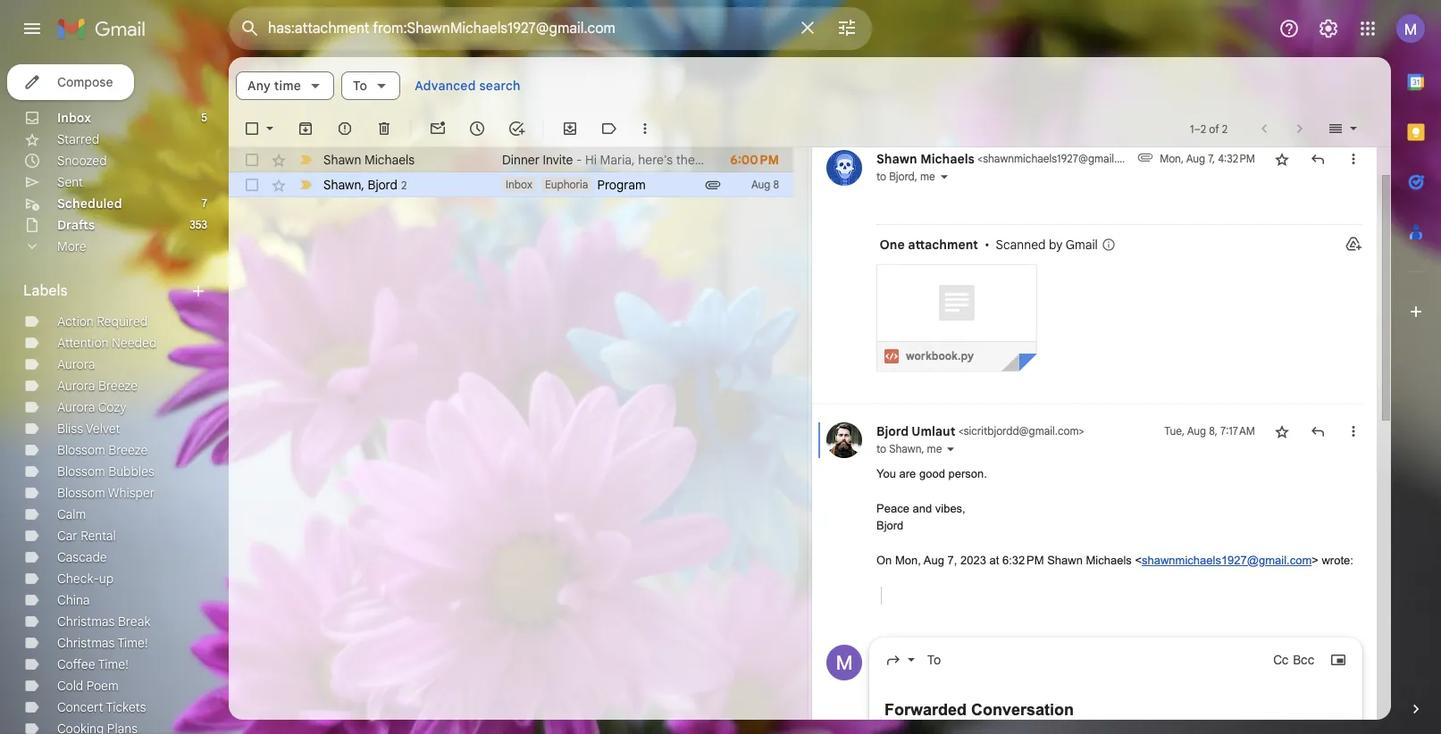 Task type: vqa. For each thing, say whether or not it's contained in the screenshot.
the search
yes



Task type: locate. For each thing, give the bounding box(es) containing it.
2 row from the top
[[229, 173, 794, 198]]

more
[[57, 239, 86, 255]]

poem
[[87, 678, 119, 695]]

2 inside shawn , bjord 2
[[401, 178, 407, 192]]

labels heading
[[23, 282, 190, 300]]

mon, right on
[[896, 554, 921, 568]]

michaels up show details image
[[921, 151, 975, 167]]

None text field
[[949, 646, 1274, 674]]

7, left the 2023
[[948, 554, 958, 568]]

car
[[57, 528, 77, 544]]

1 vertical spatial inbox
[[506, 178, 533, 191]]

0 horizontal spatial inbox
[[57, 110, 91, 126]]

michaels
[[921, 151, 975, 167], [365, 152, 415, 168], [1087, 554, 1132, 568]]

gmail image
[[57, 11, 155, 46]]

attachments image
[[1137, 148, 1155, 166]]

china link
[[57, 593, 90, 609]]

bjord
[[890, 170, 915, 183], [368, 177, 398, 193], [877, 423, 909, 439], [877, 519, 904, 533]]

forwarded
[[885, 702, 967, 720]]

peace and vibes, bjord
[[877, 502, 966, 533]]

aurora
[[57, 357, 95, 373], [57, 378, 95, 394], [57, 400, 95, 416]]

3 blossom from the top
[[57, 485, 105, 501]]

0 vertical spatial inbox
[[57, 110, 91, 126]]

2 horizontal spatial michaels
[[1087, 554, 1132, 568]]

5
[[201, 111, 207, 124]]

bubbles
[[108, 464, 154, 480]]

1 aurora from the top
[[57, 357, 95, 373]]

concert tickets
[[57, 700, 146, 716]]

1 vertical spatial 7,
[[948, 554, 958, 568]]

tab list
[[1392, 57, 1442, 670]]

tue, aug 8, 7:17 am
[[1165, 424, 1256, 438]]

michaels inside row
[[365, 152, 415, 168]]

1 vertical spatial mon,
[[896, 554, 921, 568]]

2 down shawn michaels on the top left of the page
[[401, 178, 407, 192]]

2 horizontal spatial ,
[[922, 442, 925, 455]]

< inside shawn michaels < shawnmichaels1927@gmail.com
[[978, 152, 983, 165]]

breeze for blossom breeze
[[108, 442, 148, 459]]

shawn
[[877, 151, 918, 167], [324, 152, 361, 168], [324, 177, 361, 193], [890, 442, 922, 455], [1048, 554, 1083, 568]]

1 horizontal spatial >
[[1312, 554, 1319, 568]]

0 vertical spatial >
[[1079, 424, 1085, 438]]

1 vertical spatial breeze
[[108, 442, 148, 459]]

show details image
[[939, 172, 950, 182]]

search
[[479, 78, 521, 94]]

download attachment workbook.py image
[[910, 338, 928, 357]]

breeze
[[98, 378, 138, 394], [108, 442, 148, 459]]

christmas down china
[[57, 614, 115, 630]]

coffee
[[57, 657, 95, 673]]

labels navigation
[[0, 57, 229, 735]]

inbox
[[57, 110, 91, 126], [506, 178, 533, 191]]

1 blossom from the top
[[57, 442, 105, 459]]

archive image
[[297, 120, 315, 138]]

scanned
[[996, 236, 1046, 253]]

>
[[1079, 424, 1085, 438], [1312, 554, 1319, 568]]

bjord up to shawn , me
[[877, 423, 909, 439]]

, down shawn michaels on the top left of the page
[[361, 177, 365, 193]]

aurora up bliss
[[57, 400, 95, 416]]

cascade link
[[57, 550, 107, 566]]

row down dinner
[[229, 173, 794, 198]]

to
[[928, 652, 941, 668]]

0 vertical spatial aurora
[[57, 357, 95, 373]]

blossom down the bliss velvet link
[[57, 442, 105, 459]]

shawn down shawn michaels on the top left of the page
[[324, 177, 361, 193]]

8,
[[1210, 424, 1218, 438]]

0 vertical spatial time!
[[117, 636, 148, 652]]

blossom whisper link
[[57, 485, 155, 501]]

0 vertical spatial 7,
[[1209, 152, 1216, 165]]

1 horizontal spatial 2
[[1201, 122, 1207, 135]]

you are good person.
[[877, 467, 988, 480]]

0 horizontal spatial michaels
[[365, 152, 415, 168]]

on
[[877, 554, 892, 568]]

shawn right 6:32 pm
[[1048, 554, 1083, 568]]

8
[[774, 178, 779, 191]]

time! for christmas time!
[[117, 636, 148, 652]]

bjord inside peace and vibes, bjord
[[877, 519, 904, 533]]

aurora down attention
[[57, 357, 95, 373]]

, down umlaut
[[922, 442, 925, 455]]

are
[[900, 467, 917, 480]]

to left show details image
[[877, 170, 887, 183]]

1 vertical spatial <
[[959, 424, 964, 438]]

maria,
[[600, 152, 635, 168]]

0 vertical spatial shawnmichaels1927@gmail.com
[[983, 152, 1139, 165]]

1 vertical spatial me
[[927, 442, 943, 455]]

2 to from the top
[[877, 442, 887, 455]]

to for shawn
[[877, 170, 887, 183]]

coffee time! link
[[57, 657, 129, 673]]

blossom up 'calm'
[[57, 485, 105, 501]]

shawn up 'to bjord , me'
[[877, 151, 918, 167]]

important according to google magic. switch
[[297, 151, 315, 169]]

0 vertical spatial christmas
[[57, 614, 115, 630]]

toggle split pane mode image
[[1327, 120, 1345, 138]]

sent
[[57, 174, 83, 190]]

1 vertical spatial time!
[[98, 657, 129, 673]]

0 horizontal spatial >
[[1079, 424, 1085, 438]]

important mainly because you often read messages with this label. switch
[[297, 176, 315, 194]]

1 horizontal spatial 7,
[[1209, 152, 1216, 165]]

1 vertical spatial to
[[877, 442, 887, 455]]

christmas for christmas time!
[[57, 636, 115, 652]]

time! up the poem
[[98, 657, 129, 673]]

advanced search
[[415, 78, 521, 94]]

7,
[[1209, 152, 1216, 165], [948, 554, 958, 568]]

breeze up cozy at the left bottom of page
[[98, 378, 138, 394]]

aurora for aurora breeze
[[57, 378, 95, 394]]

to bjord , me
[[877, 170, 936, 183]]

michaels down delete image
[[365, 152, 415, 168]]

2 aurora from the top
[[57, 378, 95, 394]]

support image
[[1279, 18, 1301, 39]]

2 horizontal spatial <
[[1136, 554, 1142, 568]]

one attachment •  scanned by gmail
[[877, 236, 1098, 253]]

1 horizontal spatial mon,
[[1160, 152, 1184, 165]]

inbox up starred
[[57, 110, 91, 126]]

7, left 4:32 pm
[[1209, 152, 1216, 165]]

, left show details image
[[915, 170, 918, 183]]

tickets
[[106, 700, 146, 716]]

1 vertical spatial >
[[1312, 554, 1319, 568]]

0 vertical spatial breeze
[[98, 378, 138, 394]]

up
[[99, 571, 114, 587]]

car rental
[[57, 528, 116, 544]]

christmas up coffee time! 'link' at left bottom
[[57, 636, 115, 652]]

1 vertical spatial shawnmichaels1927@gmail.com
[[1142, 554, 1312, 568]]

4:32 pm
[[1218, 152, 1256, 165]]

2 vertical spatial aurora
[[57, 400, 95, 416]]

1 row from the top
[[229, 147, 829, 173]]

blossom whisper
[[57, 485, 155, 501]]

dinner invite - hi maria, here's the res for tonight's dinner.
[[502, 152, 829, 168]]

aug
[[1187, 152, 1206, 165], [752, 178, 771, 191], [1188, 424, 1207, 438], [924, 554, 945, 568]]

attention needed link
[[57, 335, 157, 351]]

•
[[985, 236, 990, 253]]

breeze up the 'bubbles' at the left bottom
[[108, 442, 148, 459]]

row down add to tasks icon
[[229, 147, 829, 173]]

forwarded conversation list
[[813, 132, 1370, 735]]

to up you
[[877, 442, 887, 455]]

me left show details icon
[[927, 442, 943, 455]]

mon, right attachments icon
[[1160, 152, 1184, 165]]

blossom breeze
[[57, 442, 148, 459]]

, for shawn
[[915, 170, 918, 183]]

michaels right 6:32 pm
[[1087, 554, 1132, 568]]

shawn down report spam image
[[324, 152, 361, 168]]

scheduled link
[[57, 196, 122, 212]]

aug inside row
[[752, 178, 771, 191]]

add all to drive image
[[1346, 235, 1363, 252]]

drafts
[[57, 217, 95, 233]]

0 vertical spatial <
[[978, 152, 983, 165]]

whisper
[[108, 485, 155, 501]]

shawn michaels
[[324, 152, 415, 168]]

2 horizontal spatial 2
[[1223, 122, 1228, 135]]

0 horizontal spatial 2
[[401, 178, 407, 192]]

2 vertical spatial blossom
[[57, 485, 105, 501]]

2 vertical spatial <
[[1136, 554, 1142, 568]]

more button
[[0, 236, 215, 257]]

1 vertical spatial blossom
[[57, 464, 105, 480]]

0 vertical spatial mon,
[[1160, 152, 1184, 165]]

compose button
[[7, 64, 134, 100]]

2 blossom from the top
[[57, 464, 105, 480]]

None search field
[[229, 7, 872, 50]]

1 horizontal spatial ,
[[915, 170, 918, 183]]

inbox link
[[57, 110, 91, 126]]

3 aurora from the top
[[57, 400, 95, 416]]

7
[[202, 197, 207, 210]]

1 horizontal spatial <
[[978, 152, 983, 165]]

blossom for blossom whisper
[[57, 485, 105, 501]]

1 vertical spatial aurora
[[57, 378, 95, 394]]

shawnmichaels1927@gmail.com
[[983, 152, 1139, 165], [1142, 554, 1312, 568]]

1
[[1191, 122, 1195, 135]]

starred
[[57, 131, 99, 147]]

0 vertical spatial me
[[921, 170, 936, 183]]

aurora down aurora link
[[57, 378, 95, 394]]

0 vertical spatial to
[[877, 170, 887, 183]]

0 horizontal spatial ,
[[361, 177, 365, 193]]

shawn for shawn michaels < shawnmichaels1927@gmail.com
[[877, 151, 918, 167]]

2 christmas from the top
[[57, 636, 115, 652]]

2 left of
[[1201, 122, 1207, 135]]

time! down break
[[117, 636, 148, 652]]

1 christmas from the top
[[57, 614, 115, 630]]

1 vertical spatial christmas
[[57, 636, 115, 652]]

< inside bjord umlaut < sicritbjordd@gmail.com >
[[959, 424, 964, 438]]

bliss
[[57, 421, 83, 437]]

inbox down dinner
[[506, 178, 533, 191]]

bjord down peace
[[877, 519, 904, 533]]

bjord down shawn michaels on the top left of the page
[[368, 177, 398, 193]]

forwarded conversation
[[885, 702, 1074, 720]]

2 right of
[[1223, 122, 1228, 135]]

1 horizontal spatial inbox
[[506, 178, 533, 191]]

check-up link
[[57, 571, 114, 587]]

check-
[[57, 571, 99, 587]]

action required link
[[57, 314, 148, 330]]

1 horizontal spatial michaels
[[921, 151, 975, 167]]

breeze for aurora breeze
[[98, 378, 138, 394]]

0 horizontal spatial <
[[959, 424, 964, 438]]

1 horizontal spatial shawnmichaels1927@gmail.com
[[1142, 554, 1312, 568]]

shawn , bjord 2
[[324, 177, 407, 193]]

me left show details image
[[921, 170, 936, 183]]

row
[[229, 147, 829, 173], [229, 173, 794, 198]]

starred link
[[57, 131, 99, 147]]

settings image
[[1318, 18, 1340, 39]]

< for bjord umlaut
[[959, 424, 964, 438]]

compose
[[57, 74, 113, 90]]

7, inside cell
[[1209, 152, 1216, 165]]

aug left 8
[[752, 178, 771, 191]]

0 vertical spatial blossom
[[57, 442, 105, 459]]

6:32 pm
[[1003, 554, 1045, 568]]

1 to from the top
[[877, 170, 887, 183]]

0 horizontal spatial shawnmichaels1927@gmail.com
[[983, 152, 1139, 165]]

snooze image
[[468, 120, 486, 138]]

shawn for shawn , bjord 2
[[324, 177, 361, 193]]

blossom down the blossom breeze
[[57, 464, 105, 480]]



Task type: describe. For each thing, give the bounding box(es) containing it.
invite
[[543, 152, 573, 168]]

report spam image
[[336, 120, 354, 138]]

inbox inside labels "navigation"
[[57, 110, 91, 126]]

labels
[[23, 282, 68, 300]]

Message Body text field
[[885, 682, 1348, 735]]

tue,
[[1165, 424, 1185, 438]]

break
[[118, 614, 151, 630]]

to link
[[928, 652, 941, 668]]

text image
[[885, 349, 899, 363]]

shawn michaels < shawnmichaels1927@gmail.com
[[877, 151, 1139, 167]]

michaels for shawn michaels
[[365, 152, 415, 168]]

Not starred checkbox
[[1274, 150, 1292, 168]]

to for bjord
[[877, 442, 887, 455]]

sent link
[[57, 174, 83, 190]]

0 horizontal spatial 7,
[[948, 554, 958, 568]]

of
[[1210, 122, 1220, 135]]

velvet
[[86, 421, 120, 437]]

Search mail text field
[[268, 20, 787, 38]]

bliss velvet
[[57, 421, 120, 437]]

aurora cozy
[[57, 400, 126, 416]]

shawn for shawn michaels
[[324, 152, 361, 168]]

add attachment to drive workbook.py image
[[943, 338, 962, 357]]

6:00 pm
[[731, 152, 779, 168]]

for
[[719, 152, 735, 168]]

cc bcc
[[1274, 652, 1315, 668]]

blossom for blossom bubbles
[[57, 464, 105, 480]]

advanced
[[415, 78, 476, 94]]

aurora link
[[57, 357, 95, 373]]

–
[[1195, 122, 1201, 135]]

action
[[57, 314, 94, 330]]

type of response image
[[885, 651, 903, 669]]

tue, aug 8, 7:17 am cell
[[1165, 422, 1256, 440]]

michaels for shawn michaels < shawnmichaels1927@gmail.com
[[921, 151, 975, 167]]

> inside bjord umlaut < sicritbjordd@gmail.com >
[[1079, 424, 1085, 438]]

check-up
[[57, 571, 114, 587]]

bjord inside row
[[368, 177, 398, 193]]

advanced search button
[[408, 70, 528, 102]]

me for umlaut
[[927, 442, 943, 455]]

christmas for christmas break
[[57, 614, 115, 630]]

scheduled
[[57, 196, 122, 212]]

snoozed
[[57, 153, 107, 169]]

advanced search options image
[[830, 10, 865, 46]]

bjord umlaut < sicritbjordd@gmail.com >
[[877, 423, 1085, 439]]

aurora breeze
[[57, 378, 138, 394]]

one
[[880, 236, 905, 253]]

not starred image
[[1274, 422, 1292, 440]]

christmas time!
[[57, 636, 148, 652]]

shawn michaels cell
[[877, 151, 1144, 167]]

aurora for aurora cozy
[[57, 400, 95, 416]]

bjord umlaut cell
[[877, 423, 1085, 439]]

blossom breeze link
[[57, 442, 148, 459]]

cold poem link
[[57, 678, 119, 695]]

-
[[577, 152, 582, 168]]

353
[[190, 218, 207, 232]]

bliss velvet link
[[57, 421, 120, 437]]

< for shawn michaels
[[978, 152, 983, 165]]

blossom bubbles link
[[57, 464, 154, 480]]

the
[[676, 152, 695, 168]]

mon, aug 7, 4:32 pm
[[1160, 152, 1256, 165]]

inbox inside the forwarded conversation "main content"
[[506, 178, 533, 191]]

by
[[1049, 236, 1063, 253]]

wrote:
[[1322, 554, 1354, 568]]

calm
[[57, 507, 86, 523]]

7:17 am
[[1221, 424, 1256, 438]]

main menu image
[[21, 18, 43, 39]]

move to inbox image
[[561, 120, 579, 138]]

hi
[[586, 152, 597, 168]]

show details image
[[946, 444, 957, 455]]

shawnmichaels1927@gmail.com link
[[1142, 554, 1312, 568]]

blossom for blossom breeze
[[57, 442, 105, 459]]

mon, aug 7, 4:32 pm cell
[[1160, 150, 1256, 168]]

aug left 8,
[[1188, 424, 1207, 438]]

drafts link
[[57, 217, 95, 233]]

at
[[990, 554, 1000, 568]]

0 horizontal spatial mon,
[[896, 554, 921, 568]]

shawn up are
[[890, 442, 922, 455]]

, for bjord
[[922, 442, 925, 455]]

row containing shawn michaels
[[229, 147, 829, 173]]

bjord left show details image
[[890, 170, 915, 183]]

Not starred checkbox
[[1274, 422, 1292, 440]]

umlaut
[[912, 423, 956, 439]]

add to tasks image
[[508, 120, 526, 138]]

to shawn , me
[[877, 442, 943, 455]]

res
[[698, 152, 716, 168]]

cascade
[[57, 550, 107, 566]]

clear search image
[[790, 10, 826, 46]]

calm link
[[57, 507, 86, 523]]

peace
[[877, 502, 910, 515]]

you
[[877, 467, 896, 480]]

attention
[[57, 335, 109, 351]]

1 – 2 of 2
[[1191, 122, 1228, 135]]

car rental link
[[57, 528, 116, 544]]

dinner.
[[791, 152, 829, 168]]

attachment
[[908, 236, 979, 253]]

mon, inside cell
[[1160, 152, 1184, 165]]

christmas time! link
[[57, 636, 148, 652]]

vibes,
[[936, 502, 966, 515]]

program
[[597, 177, 646, 193]]

me for michaels
[[921, 170, 936, 183]]

shawnmichaels1927@gmail.com inside shawn michaels < shawnmichaels1927@gmail.com
[[983, 152, 1139, 165]]

china
[[57, 593, 90, 609]]

delete image
[[375, 120, 393, 138]]

cold poem
[[57, 678, 119, 695]]

cozy
[[98, 400, 126, 416]]

snoozed link
[[57, 153, 107, 169]]

tonight's
[[738, 152, 788, 168]]

aurora for aurora link
[[57, 357, 95, 373]]

coffee time!
[[57, 657, 129, 673]]

cc link
[[1274, 649, 1289, 671]]

euphoria
[[545, 178, 589, 191]]

not starred image
[[1274, 150, 1292, 168]]

cold
[[57, 678, 83, 695]]

on mon, aug 7, 2023 at 6:32 pm shawn michaels < shawnmichaels1927@gmail.com > wrote:
[[877, 554, 1354, 568]]

forwarded conversation main content
[[229, 57, 1392, 735]]

time! for coffee time!
[[98, 657, 129, 673]]

here's
[[638, 152, 673, 168]]

aug down –
[[1187, 152, 1206, 165]]

search mail image
[[234, 13, 266, 45]]

sicritbjordd@gmail.com
[[964, 424, 1079, 438]]

required
[[97, 314, 148, 330]]

aug left the 2023
[[924, 554, 945, 568]]

christmas break
[[57, 614, 151, 630]]

aurora breeze link
[[57, 378, 138, 394]]

dinner
[[502, 152, 540, 168]]

row containing shawn
[[229, 173, 794, 198]]



